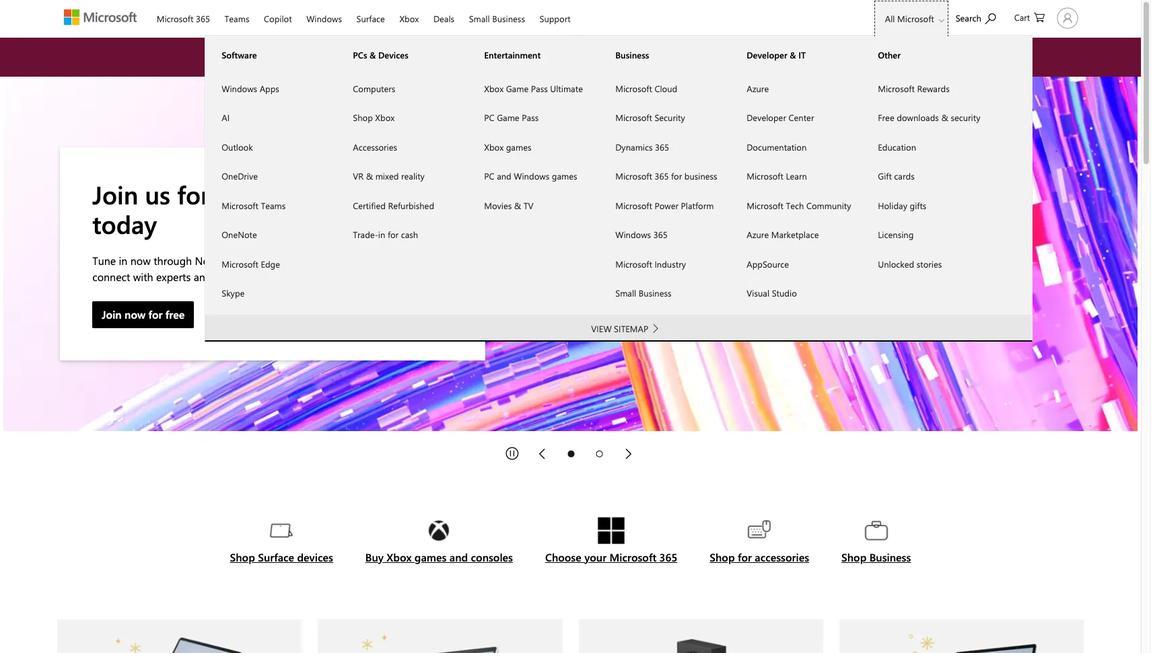 Task type: describe. For each thing, give the bounding box(es) containing it.
microsoft tech community
[[747, 200, 851, 211]]

microsoft edge
[[222, 258, 280, 270]]

xbox inside pcs & devices element
[[375, 112, 395, 123]]

azure for azure
[[747, 82, 769, 94]]

copilot
[[264, 13, 292, 24]]

reasons
[[387, 50, 424, 64]]

game for pc
[[497, 112, 519, 123]]

xbox games
[[484, 141, 531, 152]]

microsoft for microsoft rewards
[[878, 82, 915, 94]]

choose your microsoft 365 link
[[545, 550, 677, 566]]

education link
[[862, 132, 993, 162]]

azure marketplace link
[[731, 220, 862, 249]]

view sitemap link
[[528, 315, 710, 340]]

experts
[[123, 270, 158, 284]]

movies
[[484, 200, 512, 211]]

tech
[[786, 200, 804, 211]]

industry
[[655, 258, 686, 270]]

shop xbox link
[[337, 103, 468, 132]]

xbox series s in black. image
[[579, 620, 823, 654]]

search button
[[950, 2, 1002, 32]]

microsoft inside dropdown button
[[897, 13, 934, 24]]

other element
[[862, 73, 993, 279]]

documentation link
[[731, 132, 862, 162]]

windows link
[[300, 1, 348, 33]]

sitemap
[[614, 323, 648, 334]]

ai inside tune in now through november 16 to learn about the latest ai innovations, connect with experts and partners, and level up your skill set.
[[347, 254, 357, 268]]

teams link
[[218, 1, 255, 33]]

shop xbox
[[353, 112, 395, 123]]

for for free
[[115, 307, 130, 322]]

entertainment
[[484, 49, 541, 61]]

windows for windows apps
[[222, 82, 257, 94]]

microsoft for microsoft tech community
[[747, 200, 783, 211]]

0%
[[638, 50, 653, 64]]

power
[[655, 200, 679, 211]]

level
[[247, 270, 269, 284]]

edge
[[261, 258, 280, 270]]

microsoft for microsoft security
[[615, 112, 652, 123]]

movies & tv
[[484, 200, 534, 211]]

rewards
[[917, 82, 950, 94]]

0 vertical spatial teams
[[224, 13, 249, 24]]

choose your microsoft 365
[[545, 551, 677, 565]]

now,
[[515, 50, 539, 64]]

shop for shop xbox
[[353, 112, 373, 123]]

with
[[100, 270, 120, 284]]

gift cards
[[878, 170, 915, 182]]

xbox for xbox games
[[484, 141, 504, 152]]

windows for windows
[[306, 13, 342, 24]]

microsoft teams link
[[205, 191, 337, 220]]

microsoft image
[[64, 9, 136, 25]]

365 for windows 365
[[653, 229, 668, 240]]

certified refurbished link
[[337, 191, 468, 220]]

join for join us for microsoft ignite today
[[59, 178, 105, 211]]

azure link
[[731, 74, 862, 103]]

about
[[269, 254, 297, 268]]

cards
[[894, 170, 915, 182]]

pc game pass link
[[468, 103, 599, 132]]

set.
[[332, 270, 348, 284]]

xbox game pass ultimate
[[484, 82, 583, 94]]

microsoft industry link
[[599, 249, 731, 279]]

business for microsoft industry's the small business link
[[639, 287, 671, 299]]

copilot link
[[258, 1, 298, 33]]

& for developer & it
[[790, 49, 796, 61]]

microsoft rewards
[[878, 82, 950, 94]]

pc for pc and windows games
[[484, 170, 494, 182]]

for for microsoft
[[144, 178, 177, 211]]

for for cash
[[388, 229, 399, 240]]

entertainment heading
[[468, 36, 599, 74]]

community
[[806, 200, 851, 211]]

365 for dynamics 365
[[655, 141, 669, 152]]

shop for shop business
[[841, 551, 867, 565]]

windows apps
[[222, 82, 279, 94]]

windows inside entertainment element
[[514, 170, 549, 182]]

latest
[[318, 254, 344, 268]]

apr
[[656, 50, 676, 64]]

view sitemap
[[591, 323, 648, 334]]

windows 365
[[615, 229, 668, 240]]

visual studio
[[747, 287, 797, 299]]

windows for windows 365
[[615, 229, 651, 240]]

gifts
[[910, 200, 926, 211]]

buy xbox games and consoles
[[365, 551, 513, 565]]

pcs
[[353, 49, 367, 61]]

pc and windows games
[[484, 170, 577, 182]]

developer center
[[747, 112, 814, 123]]

business element
[[599, 73, 731, 308]]

appsource link
[[731, 249, 862, 279]]

shop surface devices
[[230, 551, 333, 565]]

consoles
[[471, 551, 513, 565]]

and inside entertainment element
[[497, 170, 511, 182]]

microsoft cloud link
[[599, 74, 731, 103]]

ai inside software element
[[222, 112, 230, 123]]

ultimate
[[550, 82, 583, 94]]

holiday gifts link
[[862, 191, 993, 220]]

now:
[[467, 50, 491, 64]]

& for movies & tv
[[514, 200, 521, 211]]

and down november
[[161, 270, 179, 284]]

shop for shop for accessories
[[710, 551, 735, 565]]

developer & it heading
[[731, 36, 862, 74]]

onenote
[[222, 229, 257, 240]]

visual studio link
[[731, 279, 862, 308]]

microsoft for microsoft cloud
[[615, 82, 652, 94]]

0 vertical spatial to
[[427, 50, 438, 64]]

shop business link
[[841, 550, 911, 566]]

& for vr & mixed reality
[[366, 170, 373, 182]]

microsoft for microsoft 365
[[157, 13, 193, 24]]

microsoft for microsoft teams
[[222, 200, 258, 211]]

now inside tune in now through november 16 to learn about the latest ai innovations, connect with experts and partners, and level up your skill set.
[[98, 254, 118, 268]]

accessories link
[[337, 132, 468, 162]]

stories
[[917, 258, 942, 270]]

support
[[539, 13, 571, 24]]

back
[[1063, 625, 1086, 639]]

xbox series x with forza horizon 5 standard edition, u f c 5, mortal kombat 1, and madden 24. image
[[1105, 77, 1151, 431]]

security
[[655, 112, 685, 123]]

2 horizontal spatial games
[[552, 170, 577, 182]]

join now for free
[[69, 307, 152, 322]]

studio
[[772, 287, 797, 299]]

today
[[59, 208, 124, 240]]

as
[[590, 50, 602, 64]]

back to top link
[[1036, 619, 1133, 646]]

dynamics 365 link
[[599, 132, 731, 162]]

deals
[[433, 13, 454, 24]]

game for xbox
[[506, 82, 529, 94]]

join for join now for free
[[69, 307, 89, 322]]

merry reasons to shop now: buy now, pay later. as low as 0% apr + price protection link
[[355, 49, 786, 65]]

xbox for xbox game pass ultimate
[[484, 82, 504, 94]]

movies & tv link
[[468, 191, 599, 220]]

protection
[[717, 50, 768, 64]]

and up skype
[[226, 270, 244, 284]]



Task type: vqa. For each thing, say whether or not it's contained in the screenshot.


Task type: locate. For each thing, give the bounding box(es) containing it.
developer for developer center
[[747, 112, 786, 123]]

software
[[222, 49, 257, 61]]

1 horizontal spatial teams
[[261, 200, 286, 211]]

1 vertical spatial to
[[230, 254, 240, 268]]

0 horizontal spatial small business
[[469, 13, 525, 24]]

0 horizontal spatial in
[[86, 254, 95, 268]]

0 vertical spatial in
[[378, 229, 385, 240]]

&
[[370, 49, 376, 61], [790, 49, 796, 61], [941, 112, 948, 123], [366, 170, 373, 182], [514, 200, 521, 211]]

for left the cash
[[388, 229, 399, 240]]

certified
[[353, 200, 386, 211]]

small business link for microsoft industry
[[599, 279, 731, 308]]

game up xbox games
[[497, 112, 519, 123]]

a surface laptop studio 2. image
[[57, 620, 302, 654]]

microsoft for microsoft edge
[[222, 258, 258, 270]]

buy left now,
[[494, 50, 512, 64]]

microsoft 365 for business link
[[599, 162, 731, 191]]

low
[[605, 50, 622, 64]]

teams down onedrive "link"
[[261, 200, 286, 211]]

games left the consoles
[[415, 551, 447, 565]]

0 horizontal spatial to
[[230, 254, 240, 268]]

1 horizontal spatial ai
[[347, 254, 357, 268]]

for for business
[[671, 170, 682, 182]]

microsoft power platform link
[[599, 191, 731, 220]]

365
[[196, 13, 210, 24], [655, 141, 669, 152], [655, 170, 669, 182], [653, 229, 668, 240], [659, 551, 677, 565]]

software element
[[205, 73, 337, 308]]

0 vertical spatial buy
[[494, 50, 512, 64]]

teams inside software element
[[261, 200, 286, 211]]

all
[[885, 13, 895, 24]]

small for microsoft industry
[[615, 287, 636, 299]]

xbox for xbox
[[399, 13, 419, 24]]

small business down microsoft industry
[[615, 287, 671, 299]]

microsoft security link
[[599, 103, 731, 132]]

0 vertical spatial small
[[469, 13, 490, 24]]

ai up outlook
[[222, 112, 230, 123]]

for inside join us for microsoft ignite today
[[144, 178, 177, 211]]

small business link up entertainment
[[463, 1, 531, 33]]

shop
[[353, 112, 373, 123], [230, 551, 255, 565], [710, 551, 735, 565], [841, 551, 867, 565]]

& left it
[[790, 49, 796, 61]]

microsoft for microsoft power platform
[[615, 200, 652, 211]]

1 vertical spatial pc
[[484, 170, 494, 182]]

microsoft for microsoft learn
[[747, 170, 783, 182]]

view
[[591, 323, 612, 334]]

1 vertical spatial game
[[497, 112, 519, 123]]

1 vertical spatial ai
[[347, 254, 357, 268]]

1 vertical spatial now
[[92, 307, 113, 322]]

1 vertical spatial surface
[[258, 551, 294, 565]]

business for shop business link
[[869, 551, 911, 565]]

games down 'xbox games' link
[[552, 170, 577, 182]]

teams up software
[[224, 13, 249, 24]]

microsoft teams
[[222, 200, 286, 211]]

& inside heading
[[370, 49, 376, 61]]

game up pc game pass
[[506, 82, 529, 94]]

pass down xbox game pass ultimate link
[[522, 112, 539, 123]]

developer up documentation
[[747, 112, 786, 123]]

microsoft security
[[615, 112, 685, 123]]

apps
[[260, 82, 279, 94]]

1 vertical spatial developer
[[747, 112, 786, 123]]

your right choose in the bottom of the page
[[584, 551, 607, 565]]

to left shop at the top left of page
[[427, 50, 438, 64]]

an angled view of surface pro 9. image
[[318, 620, 562, 654]]

join now for free link
[[59, 301, 161, 328]]

1 horizontal spatial small business link
[[599, 279, 731, 308]]

0 vertical spatial small business
[[469, 13, 525, 24]]

and down xbox games
[[497, 170, 511, 182]]

vr & mixed reality link
[[337, 162, 468, 191]]

for inside pcs & devices element
[[388, 229, 399, 240]]

& right pcs
[[370, 49, 376, 61]]

microsoft rewards link
[[862, 74, 993, 103]]

surface up pcs & devices
[[356, 13, 385, 24]]

games down pc game pass
[[506, 141, 531, 152]]

join left us
[[59, 178, 105, 211]]

0 vertical spatial game
[[506, 82, 529, 94]]

for left free
[[115, 307, 130, 322]]

small business up entertainment
[[469, 13, 525, 24]]

windows right copilot
[[306, 13, 342, 24]]

microsoft 365
[[157, 13, 210, 24]]

other heading
[[862, 36, 993, 74]]

pcs & devices element
[[337, 73, 468, 249]]

licensing
[[878, 229, 914, 240]]

pass left the ultimate
[[531, 82, 548, 94]]

free
[[133, 307, 152, 322]]

& left the tv
[[514, 200, 521, 211]]

windows inside business element
[[615, 229, 651, 240]]

pc for pc game pass
[[484, 112, 494, 123]]

1 developer from the top
[[747, 49, 787, 61]]

& right vr
[[366, 170, 373, 182]]

for inside business element
[[671, 170, 682, 182]]

1 horizontal spatial small business
[[615, 287, 671, 299]]

microsoft 365 for business
[[615, 170, 717, 182]]

cloud
[[655, 82, 677, 94]]

0 horizontal spatial teams
[[224, 13, 249, 24]]

1 vertical spatial in
[[86, 254, 95, 268]]

now
[[98, 254, 118, 268], [92, 307, 113, 322]]

windows
[[306, 13, 342, 24], [222, 82, 257, 94], [514, 170, 549, 182], [615, 229, 651, 240]]

later.
[[562, 50, 587, 64]]

xbox games link
[[468, 132, 599, 162]]

1 horizontal spatial your
[[584, 551, 607, 565]]

appsource
[[747, 258, 789, 270]]

windows left apps
[[222, 82, 257, 94]]

small right deals at the left top of page
[[469, 13, 490, 24]]

and
[[497, 170, 511, 182], [161, 270, 179, 284], [226, 270, 244, 284], [450, 551, 468, 565]]

1 horizontal spatial small
[[615, 287, 636, 299]]

developer left it
[[747, 49, 787, 61]]

for left "business"
[[671, 170, 682, 182]]

cart
[[1014, 11, 1030, 23]]

in right tune
[[86, 254, 95, 268]]

& inside entertainment element
[[514, 200, 521, 211]]

devices
[[297, 551, 333, 565]]

windows up microsoft industry
[[615, 229, 651, 240]]

1 horizontal spatial games
[[506, 141, 531, 152]]

0 vertical spatial games
[[506, 141, 531, 152]]

entertainment element
[[468, 73, 599, 220]]

microsoft inside "link"
[[615, 82, 652, 94]]

free
[[878, 112, 894, 123]]

0 vertical spatial azure
[[747, 82, 769, 94]]

ai
[[222, 112, 230, 123], [347, 254, 357, 268]]

0 vertical spatial your
[[287, 270, 308, 284]]

small business link down industry
[[599, 279, 731, 308]]

1 vertical spatial small business
[[615, 287, 671, 299]]

certified refurbished
[[353, 200, 434, 211]]

1 vertical spatial teams
[[261, 200, 286, 211]]

365 for microsoft 365 for business
[[655, 170, 669, 182]]

pass for xbox game pass ultimate
[[531, 82, 548, 94]]

price
[[690, 50, 714, 64]]

2 vertical spatial to
[[1089, 625, 1099, 639]]

shop for shop surface devices
[[230, 551, 255, 565]]

tv
[[524, 200, 534, 211]]

dynamics 365
[[615, 141, 669, 152]]

support link
[[533, 1, 577, 33]]

pc up movies
[[484, 170, 494, 182]]

deals link
[[427, 1, 460, 33]]

& inside 'heading'
[[790, 49, 796, 61]]

small business link for deals
[[463, 1, 531, 33]]

0 vertical spatial surface
[[356, 13, 385, 24]]

gift cards link
[[862, 162, 993, 191]]

xbox link
[[393, 1, 425, 33]]

education
[[878, 141, 916, 152]]

1 vertical spatial pass
[[522, 112, 539, 123]]

2 vertical spatial games
[[415, 551, 447, 565]]

shop for accessories
[[710, 551, 809, 565]]

windows down 'xbox games' link
[[514, 170, 549, 182]]

business inside heading
[[615, 49, 649, 61]]

pcs & devices
[[353, 49, 408, 61]]

windows inside software element
[[222, 82, 257, 94]]

pay
[[542, 50, 559, 64]]

for
[[671, 170, 682, 182], [144, 178, 177, 211], [388, 229, 399, 240], [115, 307, 130, 322], [738, 551, 752, 565]]

through
[[121, 254, 159, 268]]

0 horizontal spatial ai
[[222, 112, 230, 123]]

& for pcs & devices
[[370, 49, 376, 61]]

small business for microsoft industry
[[615, 287, 671, 299]]

1 vertical spatial your
[[584, 551, 607, 565]]

downloads
[[897, 112, 939, 123]]

& left security
[[941, 112, 948, 123]]

azure for azure marketplace
[[747, 229, 769, 240]]

shop inside pcs & devices element
[[353, 112, 373, 123]]

microsoft for microsoft industry
[[615, 258, 652, 270]]

microsoft for microsoft 365 for business
[[615, 170, 652, 182]]

cash
[[401, 229, 418, 240]]

your down the
[[287, 270, 308, 284]]

microsoft inside join us for microsoft ignite today
[[184, 178, 292, 211]]

2 developer from the top
[[747, 112, 786, 123]]

0 vertical spatial ai
[[222, 112, 230, 123]]

business for the small business link related to deals
[[492, 13, 525, 24]]

cart link
[[1014, 1, 1045, 33]]

xbox game pass ultimate link
[[468, 74, 599, 103]]

1 horizontal spatial surface
[[356, 13, 385, 24]]

surface left devices
[[258, 551, 294, 565]]

your inside tune in now through november 16 to learn about the latest ai innovations, connect with experts and partners, and level up your skill set.
[[287, 270, 308, 284]]

learn
[[243, 254, 266, 268]]

trade-in for cash
[[353, 229, 418, 240]]

to inside tune in now through november 16 to learn about the latest ai innovations, connect with experts and partners, and level up your skill set.
[[230, 254, 240, 268]]

& inside other element
[[941, 112, 948, 123]]

azure up appsource
[[747, 229, 769, 240]]

buy right devices
[[365, 551, 384, 565]]

small business
[[469, 13, 525, 24], [615, 287, 671, 299]]

azure down protection on the top right of the page
[[747, 82, 769, 94]]

developer for developer & it
[[747, 49, 787, 61]]

small up the view sitemap link
[[615, 287, 636, 299]]

1 vertical spatial join
[[69, 307, 89, 322]]

1 vertical spatial games
[[552, 170, 577, 182]]

0 vertical spatial small business link
[[463, 1, 531, 33]]

1 vertical spatial small
[[615, 287, 636, 299]]

computers link
[[337, 74, 468, 103]]

2 horizontal spatial to
[[1089, 625, 1099, 639]]

for right us
[[144, 178, 177, 211]]

microsoft inside other element
[[878, 82, 915, 94]]

join down connect
[[69, 307, 89, 322]]

in for tune
[[86, 254, 95, 268]]

1 horizontal spatial to
[[427, 50, 438, 64]]

developer inside 'heading'
[[747, 49, 787, 61]]

onenote link
[[205, 220, 337, 249]]

Search search field
[[949, 2, 1009, 32]]

1 vertical spatial azure
[[747, 229, 769, 240]]

small business link
[[463, 1, 531, 33], [599, 279, 731, 308]]

0 horizontal spatial small business link
[[463, 1, 531, 33]]

0 vertical spatial pass
[[531, 82, 548, 94]]

now up with
[[98, 254, 118, 268]]

0 horizontal spatial your
[[287, 270, 308, 284]]

refurbished
[[388, 200, 434, 211]]

1 vertical spatial small business link
[[599, 279, 731, 308]]

small for deals
[[469, 13, 490, 24]]

a platinum surface laptop 5. image
[[839, 620, 1084, 654]]

mixed
[[375, 170, 399, 182]]

0 horizontal spatial buy
[[365, 551, 384, 565]]

and left the consoles
[[450, 551, 468, 565]]

other
[[878, 49, 901, 61]]

developer & it element
[[731, 73, 862, 308]]

to right 16
[[230, 254, 240, 268]]

small business inside business element
[[615, 287, 671, 299]]

choose
[[545, 551, 581, 565]]

business
[[492, 13, 525, 24], [615, 49, 649, 61], [639, 287, 671, 299], [869, 551, 911, 565]]

0 horizontal spatial games
[[415, 551, 447, 565]]

software heading
[[205, 36, 337, 74]]

0 vertical spatial developer
[[747, 49, 787, 61]]

in up innovations,
[[378, 229, 385, 240]]

365 for microsoft 365
[[196, 13, 210, 24]]

in inside tune in now through november 16 to learn about the latest ai innovations, connect with experts and partners, and level up your skill set.
[[86, 254, 95, 268]]

+
[[679, 50, 687, 64]]

in for trade-
[[378, 229, 385, 240]]

0 vertical spatial join
[[59, 178, 105, 211]]

2 pc from the top
[[484, 170, 494, 182]]

0 vertical spatial pc
[[484, 112, 494, 123]]

small business for deals
[[469, 13, 525, 24]]

back to top
[[1063, 625, 1119, 639]]

1 vertical spatial buy
[[365, 551, 384, 565]]

2 azure from the top
[[747, 229, 769, 240]]

0 vertical spatial now
[[98, 254, 118, 268]]

0 horizontal spatial surface
[[258, 551, 294, 565]]

to
[[427, 50, 438, 64], [230, 254, 240, 268], [1089, 625, 1099, 639]]

ai up set.
[[347, 254, 357, 268]]

1 horizontal spatial in
[[378, 229, 385, 240]]

now down with
[[92, 307, 113, 322]]

pcs & devices heading
[[337, 36, 468, 74]]

to left top
[[1089, 625, 1099, 639]]

1 pc from the top
[[484, 112, 494, 123]]

accessories
[[353, 141, 397, 152]]

pc up xbox games
[[484, 112, 494, 123]]

in inside pcs & devices element
[[378, 229, 385, 240]]

1 azure from the top
[[747, 82, 769, 94]]

1 horizontal spatial buy
[[494, 50, 512, 64]]

gift
[[878, 170, 892, 182]]

free downloads & security
[[878, 112, 980, 123]]

november
[[162, 254, 212, 268]]

pass for pc game pass
[[522, 112, 539, 123]]

for left accessories
[[738, 551, 752, 565]]

small inside business element
[[615, 287, 636, 299]]

business heading
[[599, 36, 731, 74]]

trade-in for cash link
[[337, 220, 468, 249]]

all microsoft button
[[874, 1, 948, 37]]

free downloads & security link
[[862, 103, 993, 132]]

trade-
[[353, 229, 378, 240]]

join inside join us for microsoft ignite today
[[59, 178, 105, 211]]

dynamics
[[615, 141, 653, 152]]

developer center link
[[731, 103, 862, 132]]

0 horizontal spatial small
[[469, 13, 490, 24]]



